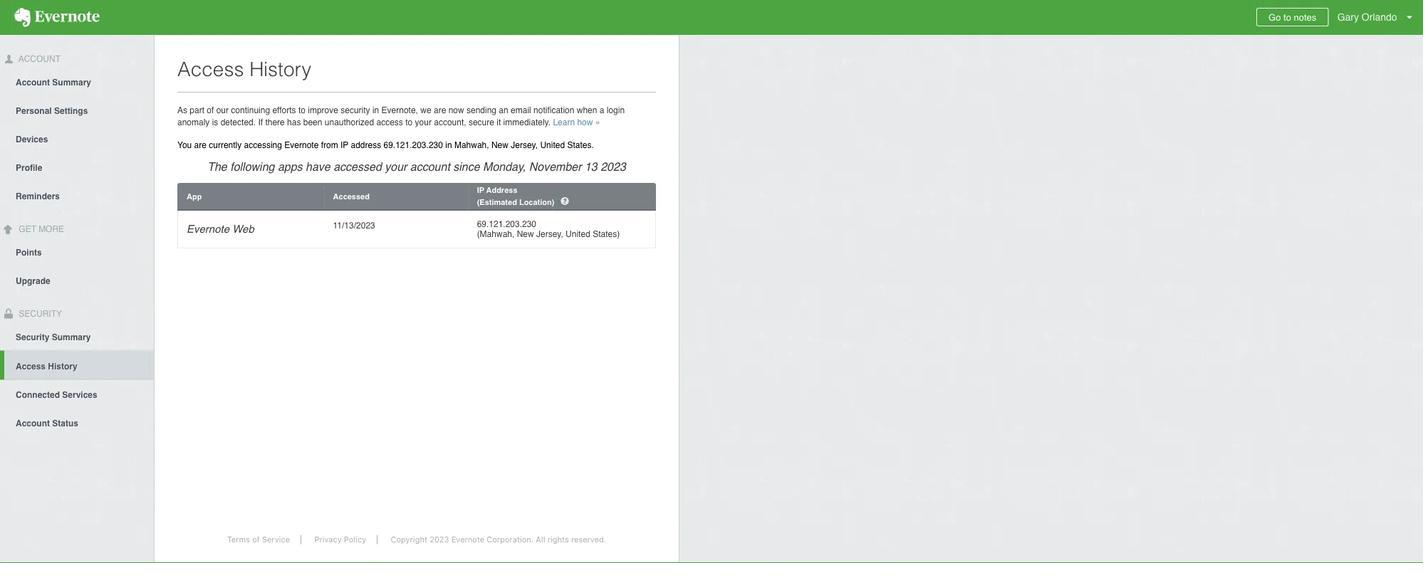 Task type: describe. For each thing, give the bounding box(es) containing it.
when
[[577, 105, 597, 115]]

personal settings link
[[0, 96, 154, 125]]

mahwah,
[[455, 140, 489, 150]]

»
[[595, 117, 600, 127]]

(estimated
[[477, 198, 517, 207]]

terms
[[227, 535, 250, 545]]

account for account summary
[[16, 78, 50, 87]]

united inside 69.121.203.230 (mahwah, new jersey, united states)
[[566, 229, 591, 239]]

2 horizontal spatial to
[[1284, 12, 1292, 22]]

immediately.
[[503, 117, 551, 127]]

2 vertical spatial to
[[406, 117, 413, 127]]

connected services link
[[0, 380, 154, 409]]

settings
[[54, 106, 88, 116]]

copyright
[[391, 535, 427, 545]]

now
[[449, 105, 464, 115]]

following
[[230, 160, 275, 173]]

it
[[497, 117, 501, 127]]

account summary
[[16, 78, 91, 87]]

evernote link
[[0, 0, 114, 35]]

0 vertical spatial new
[[492, 140, 509, 150]]

0 vertical spatial jersey,
[[511, 140, 538, 150]]

1 vertical spatial evernote
[[187, 223, 229, 235]]

1 vertical spatial history
[[48, 362, 77, 371]]

login
[[607, 105, 625, 115]]

upgrade link
[[0, 266, 154, 295]]

11/13/2023
[[333, 221, 375, 231]]

all
[[536, 535, 545, 545]]

the
[[207, 160, 227, 173]]

a
[[600, 105, 605, 115]]

how
[[577, 117, 593, 127]]

account
[[410, 160, 450, 173]]

as
[[177, 105, 187, 115]]

orlando
[[1362, 11, 1398, 23]]

1 vertical spatial to
[[298, 105, 306, 115]]

an
[[499, 105, 509, 115]]

access history link
[[4, 351, 154, 380]]

privacy
[[314, 535, 342, 545]]

continuing
[[231, 105, 270, 115]]

service
[[262, 535, 290, 545]]

services
[[62, 390, 97, 400]]

accessed
[[334, 160, 382, 173]]

has
[[287, 117, 301, 127]]

jersey, inside 69.121.203.230 (mahwah, new jersey, united states)
[[537, 229, 563, 239]]

get
[[19, 224, 36, 234]]

monday,
[[483, 160, 526, 173]]

security summary
[[16, 332, 91, 342]]

learn how » link
[[553, 117, 600, 127]]

0 vertical spatial evernote
[[285, 140, 319, 150]]

learn
[[553, 117, 575, 127]]

accessing
[[244, 140, 282, 150]]

1 horizontal spatial access history
[[177, 58, 312, 81]]

corporation.
[[487, 535, 534, 545]]

profile
[[16, 163, 42, 173]]

november
[[529, 160, 582, 173]]

states)
[[593, 229, 620, 239]]

rights
[[548, 535, 569, 545]]

privacy policy
[[314, 535, 366, 545]]

personal settings
[[16, 106, 88, 116]]

from
[[321, 140, 338, 150]]

the following apps have accessed your account since monday, november 13 2023
[[207, 160, 626, 173]]

reserved.
[[571, 535, 606, 545]]

evernote image
[[0, 8, 114, 27]]

more
[[39, 224, 64, 234]]

there
[[265, 117, 285, 127]]

unauthorized
[[325, 117, 374, 127]]

is
[[212, 117, 218, 127]]

notification
[[534, 105, 575, 115]]

account,
[[434, 117, 466, 127]]

gary orlando link
[[1334, 0, 1424, 35]]

we
[[421, 105, 432, 115]]

security summary link
[[0, 322, 154, 351]]

evernote,
[[382, 105, 418, 115]]

are inside as part of our continuing efforts to improve security in evernote, we are now sending an email notification when a login anomaly is detected. if there has been unauthorized access to your account, secure it immediately.
[[434, 105, 446, 115]]

0 horizontal spatial your
[[385, 160, 407, 173]]

connected
[[16, 390, 60, 400]]

get more
[[16, 224, 64, 234]]

ip inside the ip address (estimated location)
[[477, 186, 484, 195]]

gary orlando
[[1338, 11, 1398, 23]]

email
[[511, 105, 531, 115]]

new inside 69.121.203.230 (mahwah, new jersey, united states)
[[517, 229, 534, 239]]

upgrade
[[16, 276, 50, 286]]

gary
[[1338, 11, 1359, 23]]

account status link
[[0, 409, 154, 437]]



Task type: locate. For each thing, give the bounding box(es) containing it.
0 horizontal spatial evernote
[[187, 223, 229, 235]]

69.121.203.230 (mahwah, new jersey, united states)
[[477, 219, 620, 239]]

0 vertical spatial of
[[207, 105, 214, 115]]

as part of our continuing efforts to improve security in evernote, we are now sending an email notification when a login anomaly is detected. if there has been unauthorized access to your account, secure it immediately.
[[177, 105, 625, 127]]

0 horizontal spatial access history
[[16, 362, 77, 371]]

improve
[[308, 105, 338, 115]]

account up account summary
[[16, 54, 61, 64]]

1 horizontal spatial 69.121.203.230
[[477, 219, 537, 229]]

account for account status
[[16, 419, 50, 428]]

(mahwah,
[[477, 229, 515, 239]]

evernote left web
[[187, 223, 229, 235]]

in for security
[[373, 105, 379, 115]]

1 vertical spatial security
[[16, 332, 49, 342]]

account
[[16, 54, 61, 64], [16, 78, 50, 87], [16, 419, 50, 428]]

access history up connected
[[16, 362, 77, 371]]

1 vertical spatial access
[[16, 362, 46, 371]]

1 vertical spatial account
[[16, 78, 50, 87]]

security
[[16, 309, 62, 319], [16, 332, 49, 342]]

account down connected
[[16, 419, 50, 428]]

security up security summary
[[16, 309, 62, 319]]

status
[[52, 419, 78, 428]]

anomaly
[[177, 117, 210, 127]]

copyright 2023 evernote corporation. all rights reserved.
[[391, 535, 606, 545]]

summary for security summary
[[52, 332, 91, 342]]

jersey, down immediately.
[[511, 140, 538, 150]]

reminders
[[16, 192, 60, 201]]

policy
[[344, 535, 366, 545]]

address
[[351, 140, 381, 150]]

1 vertical spatial your
[[385, 160, 407, 173]]

0 vertical spatial summary
[[52, 78, 91, 87]]

in left mahwah,
[[445, 140, 452, 150]]

of left our
[[207, 105, 214, 115]]

accessed
[[333, 192, 370, 201]]

2 horizontal spatial evernote
[[451, 535, 485, 545]]

69.121.203.230 up the following apps have accessed your account since monday, november 13 2023
[[384, 140, 443, 150]]

part
[[190, 105, 204, 115]]

2 vertical spatial account
[[16, 419, 50, 428]]

privacy policy link
[[304, 535, 378, 545]]

evernote left corporation.
[[451, 535, 485, 545]]

learn how »
[[553, 117, 600, 127]]

0 vertical spatial 69.121.203.230
[[384, 140, 443, 150]]

0 horizontal spatial 2023
[[430, 535, 449, 545]]

1 horizontal spatial your
[[415, 117, 432, 127]]

app
[[187, 192, 202, 201]]

terms of service
[[227, 535, 290, 545]]

jersey, down location)
[[537, 229, 563, 239]]

security for security summary
[[16, 332, 49, 342]]

are right you
[[194, 140, 207, 150]]

account for account
[[16, 54, 61, 64]]

0 horizontal spatial new
[[492, 140, 509, 150]]

security for security
[[16, 309, 62, 319]]

account summary link
[[0, 68, 154, 96]]

new up monday,
[[492, 140, 509, 150]]

1 vertical spatial are
[[194, 140, 207, 150]]

points
[[16, 248, 42, 258]]

69.121.203.230 inside 69.121.203.230 (mahwah, new jersey, united states)
[[477, 219, 537, 229]]

your down we
[[415, 117, 432, 127]]

to down evernote,
[[406, 117, 413, 127]]

go
[[1269, 12, 1281, 22]]

1 horizontal spatial ip
[[477, 186, 484, 195]]

go to notes link
[[1257, 8, 1329, 26]]

0 horizontal spatial of
[[207, 105, 214, 115]]

security up access history link
[[16, 332, 49, 342]]

0 horizontal spatial are
[[194, 140, 207, 150]]

access history up continuing at the top left of page
[[177, 58, 312, 81]]

0 vertical spatial security
[[16, 309, 62, 319]]

0 vertical spatial in
[[373, 105, 379, 115]]

devices
[[16, 135, 48, 144]]

of inside as part of our continuing efforts to improve security in evernote, we are now sending an email notification when a login anomaly is detected. if there has been unauthorized access to your account, secure it immediately.
[[207, 105, 214, 115]]

in for 69.121.203.230
[[445, 140, 452, 150]]

1 vertical spatial 2023
[[430, 535, 449, 545]]

summary up personal settings link
[[52, 78, 91, 87]]

0 vertical spatial access
[[177, 58, 244, 81]]

to up has
[[298, 105, 306, 115]]

0 horizontal spatial united
[[540, 140, 565, 150]]

account status
[[16, 419, 78, 428]]

0 vertical spatial your
[[415, 117, 432, 127]]

profile link
[[0, 153, 154, 182]]

1 vertical spatial of
[[252, 535, 260, 545]]

devices link
[[0, 125, 154, 153]]

0 horizontal spatial in
[[373, 105, 379, 115]]

1 horizontal spatial united
[[566, 229, 591, 239]]

0 horizontal spatial ip
[[341, 140, 349, 150]]

0 vertical spatial 2023
[[601, 160, 626, 173]]

history
[[249, 58, 312, 81], [48, 362, 77, 371]]

69.121.203.230
[[384, 140, 443, 150], [477, 219, 537, 229]]

our
[[216, 105, 229, 115]]

to right go
[[1284, 12, 1292, 22]]

since
[[453, 160, 480, 173]]

to
[[1284, 12, 1292, 22], [298, 105, 306, 115], [406, 117, 413, 127]]

ip address (estimated location)
[[477, 186, 557, 207]]

efforts
[[272, 105, 296, 115]]

new right (mahwah,
[[517, 229, 534, 239]]

reminders link
[[0, 182, 154, 210]]

access up connected
[[16, 362, 46, 371]]

1 vertical spatial jersey,
[[537, 229, 563, 239]]

2023 right 13 on the left top of page
[[601, 160, 626, 173]]

summary for account summary
[[52, 78, 91, 87]]

access
[[377, 117, 403, 127]]

1 horizontal spatial are
[[434, 105, 446, 115]]

security
[[341, 105, 370, 115]]

go to notes
[[1269, 12, 1317, 22]]

2023 right "copyright"
[[430, 535, 449, 545]]

1 vertical spatial summary
[[52, 332, 91, 342]]

location)
[[519, 198, 555, 207]]

evernote
[[285, 140, 319, 150], [187, 223, 229, 235], [451, 535, 485, 545]]

new
[[492, 140, 509, 150], [517, 229, 534, 239]]

currently
[[209, 140, 242, 150]]

apps
[[278, 160, 303, 173]]

1 horizontal spatial in
[[445, 140, 452, 150]]

1 horizontal spatial new
[[517, 229, 534, 239]]

summary up access history link
[[52, 332, 91, 342]]

your inside as part of our continuing efforts to improve security in evernote, we are now sending an email notification when a login anomaly is detected. if there has been unauthorized access to your account, secure it immediately.
[[415, 117, 432, 127]]

1 vertical spatial in
[[445, 140, 452, 150]]

of right terms at bottom
[[252, 535, 260, 545]]

history up efforts
[[249, 58, 312, 81]]

in up 'access'
[[373, 105, 379, 115]]

1 vertical spatial 69.121.203.230
[[477, 219, 537, 229]]

your down you are currently accessing evernote from ip address 69.121.203.230 in mahwah, new jersey, united states.
[[385, 160, 407, 173]]

0 vertical spatial to
[[1284, 12, 1292, 22]]

web
[[232, 223, 254, 235]]

points link
[[0, 238, 154, 266]]

69.121.203.230 down (estimated
[[477, 219, 537, 229]]

0 horizontal spatial access
[[16, 362, 46, 371]]

account up personal
[[16, 78, 50, 87]]

1 vertical spatial united
[[566, 229, 591, 239]]

united up november
[[540, 140, 565, 150]]

2023
[[601, 160, 626, 173], [430, 535, 449, 545]]

history up 'connected services'
[[48, 362, 77, 371]]

0 vertical spatial are
[[434, 105, 446, 115]]

evernote up apps
[[285, 140, 319, 150]]

0 vertical spatial access history
[[177, 58, 312, 81]]

0 vertical spatial history
[[249, 58, 312, 81]]

terms of service link
[[217, 535, 301, 545]]

personal
[[16, 106, 52, 116]]

ip right "from"
[[341, 140, 349, 150]]

are right we
[[434, 105, 446, 115]]

been
[[303, 117, 322, 127]]

2 vertical spatial evernote
[[451, 535, 485, 545]]

ip
[[341, 140, 349, 150], [477, 186, 484, 195]]

1 horizontal spatial to
[[406, 117, 413, 127]]

ip up (estimated
[[477, 186, 484, 195]]

evernote web
[[187, 223, 254, 235]]

sending
[[467, 105, 497, 115]]

connected services
[[16, 390, 97, 400]]

0 horizontal spatial history
[[48, 362, 77, 371]]

1 vertical spatial ip
[[477, 186, 484, 195]]

0 horizontal spatial to
[[298, 105, 306, 115]]

0 vertical spatial account
[[16, 54, 61, 64]]

you
[[177, 140, 192, 150]]

summary
[[52, 78, 91, 87], [52, 332, 91, 342]]

0 vertical spatial united
[[540, 140, 565, 150]]

states.
[[567, 140, 594, 150]]

if
[[258, 117, 263, 127]]

1 horizontal spatial of
[[252, 535, 260, 545]]

1 vertical spatial access history
[[16, 362, 77, 371]]

1 horizontal spatial access
[[177, 58, 244, 81]]

access history
[[177, 58, 312, 81], [16, 362, 77, 371]]

access up our
[[177, 58, 244, 81]]

1 horizontal spatial 2023
[[601, 160, 626, 173]]

0 vertical spatial ip
[[341, 140, 349, 150]]

united left states)
[[566, 229, 591, 239]]

1 vertical spatial new
[[517, 229, 534, 239]]

united
[[540, 140, 565, 150], [566, 229, 591, 239]]

0 horizontal spatial 69.121.203.230
[[384, 140, 443, 150]]

in inside as part of our continuing efforts to improve security in evernote, we are now sending an email notification when a login anomaly is detected. if there has been unauthorized access to your account, secure it immediately.
[[373, 105, 379, 115]]

1 horizontal spatial evernote
[[285, 140, 319, 150]]

1 horizontal spatial history
[[249, 58, 312, 81]]



Task type: vqa. For each thing, say whether or not it's contained in the screenshot.
"checkbox"
no



